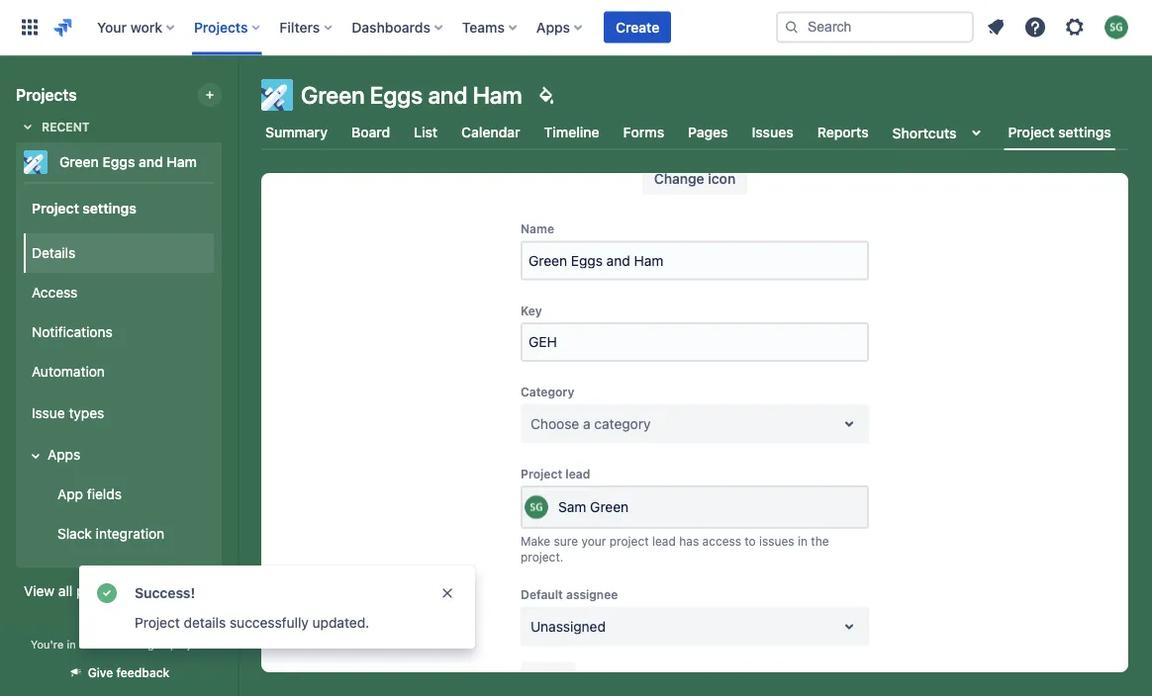 Task type: locate. For each thing, give the bounding box(es) containing it.
1 vertical spatial projects
[[16, 86, 77, 104]]

list
[[414, 124, 438, 141]]

1 horizontal spatial green
[[301, 81, 365, 109]]

sam green
[[558, 500, 629, 516]]

ham left add to starred image
[[167, 154, 197, 170]]

assignee
[[566, 589, 618, 603]]

slack
[[57, 526, 92, 543]]

1 open image from the top
[[838, 413, 861, 437]]

ham up calendar
[[473, 81, 522, 109]]

1 vertical spatial ham
[[167, 154, 197, 170]]

Default assignee text field
[[531, 618, 534, 638]]

create button
[[604, 11, 671, 43]]

eggs
[[370, 81, 423, 109], [103, 154, 135, 170]]

issue types
[[32, 406, 104, 422]]

issue types link
[[24, 392, 214, 436]]

1 vertical spatial open image
[[838, 616, 861, 640]]

successfully
[[230, 615, 309, 632]]

1 horizontal spatial projects
[[194, 19, 248, 35]]

1 horizontal spatial project
[[610, 535, 649, 549]]

project.
[[521, 551, 564, 565]]

forms
[[623, 124, 664, 141]]

2 horizontal spatial green
[[590, 500, 629, 516]]

pages
[[688, 124, 728, 141]]

your
[[582, 535, 606, 549]]

1 group from the top
[[20, 182, 214, 566]]

0 horizontal spatial lead
[[566, 468, 590, 482]]

board
[[351, 124, 390, 141]]

types
[[69, 406, 104, 422]]

and up the list
[[428, 81, 468, 109]]

project up details
[[32, 200, 79, 216]]

0 vertical spatial eggs
[[370, 81, 423, 109]]

in right the you're
[[67, 639, 76, 651]]

appswitcher icon image
[[18, 15, 42, 39]]

project inside tab list
[[1008, 124, 1055, 140]]

1 horizontal spatial in
[[798, 535, 808, 549]]

0 vertical spatial project settings
[[1008, 124, 1112, 140]]

Key field
[[523, 325, 867, 361]]

sidebar navigation image
[[216, 79, 259, 119]]

projects up collapse recent projects icon
[[16, 86, 77, 104]]

0 horizontal spatial apps
[[48, 447, 80, 463]]

0 vertical spatial green eggs and ham
[[301, 81, 522, 109]]

jira image
[[51, 15, 75, 39], [51, 15, 75, 39]]

slack integration link
[[36, 515, 214, 554]]

1 vertical spatial green eggs and ham
[[59, 154, 197, 170]]

1 vertical spatial a
[[79, 639, 85, 651]]

0 horizontal spatial green eggs and ham
[[59, 154, 197, 170]]

green right sam
[[590, 500, 629, 516]]

give feedback
[[88, 667, 170, 681]]

tab list containing project settings
[[249, 115, 1141, 150]]

0 horizontal spatial in
[[67, 639, 76, 651]]

green
[[301, 81, 365, 109], [59, 154, 99, 170], [590, 500, 629, 516]]

0 vertical spatial projects
[[194, 19, 248, 35]]

banner
[[0, 0, 1152, 55]]

eggs up details link
[[103, 154, 135, 170]]

2 open image from the top
[[838, 616, 861, 640]]

0 vertical spatial open image
[[838, 413, 861, 437]]

integration
[[96, 526, 165, 543]]

recent
[[42, 120, 90, 134]]

green up "summary"
[[301, 81, 365, 109]]

ham
[[473, 81, 522, 109], [167, 154, 197, 170]]

lead inside make sure your project lead has access to issues in the project.
[[652, 535, 676, 549]]

default assignee
[[521, 589, 618, 603]]

0 vertical spatial a
[[583, 416, 591, 433]]

project
[[1008, 124, 1055, 140], [32, 200, 79, 216], [521, 468, 562, 482], [135, 615, 180, 632]]

project settings
[[1008, 124, 1112, 140], [32, 200, 136, 216]]

group
[[20, 182, 214, 566], [20, 228, 214, 560]]

choose a category
[[531, 416, 651, 433]]

1 vertical spatial project
[[170, 639, 207, 651]]

0 vertical spatial project
[[610, 535, 649, 549]]

0 horizontal spatial and
[[139, 154, 163, 170]]

1 horizontal spatial and
[[428, 81, 468, 109]]

primary element
[[12, 0, 776, 55]]

a left team-
[[79, 639, 85, 651]]

you're in a team-managed project
[[31, 639, 207, 651]]

1 vertical spatial in
[[67, 639, 76, 651]]

2 group from the top
[[20, 228, 214, 560]]

sam green image
[[525, 496, 548, 520]]

0 vertical spatial apps
[[537, 19, 570, 35]]

1 vertical spatial settings
[[83, 200, 136, 216]]

1 vertical spatial and
[[139, 154, 163, 170]]

eggs up board
[[370, 81, 423, 109]]

lead up sam
[[566, 468, 590, 482]]

apps button
[[531, 11, 590, 43]]

tab list
[[249, 115, 1141, 150]]

1 vertical spatial apps
[[48, 447, 80, 463]]

issue
[[32, 406, 65, 422]]

in
[[798, 535, 808, 549], [67, 639, 76, 651]]

a
[[583, 416, 591, 433], [79, 639, 85, 651]]

project right your
[[610, 535, 649, 549]]

Search field
[[776, 11, 974, 43]]

lead left has
[[652, 535, 676, 549]]

0 horizontal spatial a
[[79, 639, 85, 651]]

0 vertical spatial and
[[428, 81, 468, 109]]

0 horizontal spatial ham
[[167, 154, 197, 170]]

0 vertical spatial lead
[[566, 468, 590, 482]]

give
[[88, 667, 113, 681]]

and left add to starred image
[[139, 154, 163, 170]]

lead
[[566, 468, 590, 482], [652, 535, 676, 549]]

forms link
[[619, 115, 668, 150]]

expand image
[[24, 445, 48, 468]]

make
[[521, 535, 551, 549]]

apps
[[537, 19, 570, 35], [48, 447, 80, 463]]

issues
[[752, 124, 794, 141]]

0 horizontal spatial projects
[[16, 86, 77, 104]]

1 horizontal spatial green eggs and ham
[[301, 81, 522, 109]]

0 vertical spatial in
[[798, 535, 808, 549]]

0 vertical spatial settings
[[1059, 124, 1112, 140]]

project up sam green icon
[[521, 468, 562, 482]]

projects up create project image
[[194, 19, 248, 35]]

calendar
[[461, 124, 520, 141]]

apps up the app
[[48, 447, 80, 463]]

0 horizontal spatial project settings
[[32, 200, 136, 216]]

green down the recent on the top
[[59, 154, 99, 170]]

0 horizontal spatial project
[[170, 639, 207, 651]]

green eggs and ham down the recent on the top
[[59, 154, 197, 170]]

summary
[[265, 124, 328, 141]]

project
[[610, 535, 649, 549], [170, 639, 207, 651]]

app
[[57, 487, 83, 503]]

1 horizontal spatial eggs
[[370, 81, 423, 109]]

calendar link
[[458, 115, 524, 150]]

default
[[521, 589, 563, 603]]

1 vertical spatial eggs
[[103, 154, 135, 170]]

1 horizontal spatial ham
[[473, 81, 522, 109]]

project inside make sure your project lead has access to issues in the project.
[[610, 535, 649, 549]]

dashboards
[[352, 19, 431, 35]]

and
[[428, 81, 468, 109], [139, 154, 163, 170]]

project down details
[[170, 639, 207, 651]]

notifications link
[[24, 313, 214, 352]]

a right choose
[[583, 416, 591, 433]]

in left the
[[798, 535, 808, 549]]

filters button
[[274, 11, 340, 43]]

1 horizontal spatial lead
[[652, 535, 676, 549]]

open image
[[838, 413, 861, 437], [838, 616, 861, 640]]

1 horizontal spatial settings
[[1059, 124, 1112, 140]]

1 vertical spatial project settings
[[32, 200, 136, 216]]

settings
[[1059, 124, 1112, 140], [83, 200, 136, 216]]

dashboards button
[[346, 11, 450, 43]]

apps right teams 'popup button'
[[537, 19, 570, 35]]

managed
[[119, 639, 167, 651]]

success image
[[95, 582, 119, 606]]

settings image
[[1063, 15, 1087, 39]]

2 vertical spatial green
[[590, 500, 629, 516]]

1 horizontal spatial apps
[[537, 19, 570, 35]]

1 vertical spatial green
[[59, 154, 99, 170]]

project right shortcuts "dropdown button" on the right top
[[1008, 124, 1055, 140]]

set background color image
[[534, 83, 558, 107]]

projects
[[194, 19, 248, 35], [16, 86, 77, 104]]

notifications image
[[984, 15, 1008, 39]]

team-
[[88, 639, 119, 651]]

1 vertical spatial lead
[[652, 535, 676, 549]]

timeline
[[544, 124, 600, 141]]

0 vertical spatial ham
[[473, 81, 522, 109]]

green eggs and ham up the list
[[301, 81, 522, 109]]

shortcuts button
[[889, 115, 992, 150]]

add to starred image
[[216, 150, 240, 174]]



Task type: vqa. For each thing, say whether or not it's contained in the screenshot.
"of" in the Shows the average age of unresolved issues for a project or filter. This helps you see whether your backlog is being kept up to date.
no



Task type: describe. For each thing, give the bounding box(es) containing it.
pages link
[[684, 115, 732, 150]]

the
[[811, 535, 829, 549]]

collapse recent projects image
[[16, 115, 40, 139]]

app fields link
[[36, 475, 214, 515]]

apps button
[[24, 436, 214, 475]]

1 horizontal spatial project settings
[[1008, 124, 1112, 140]]

in inside make sure your project lead has access to issues in the project.
[[798, 535, 808, 549]]

make sure your project lead has access to issues in the project.
[[521, 535, 829, 565]]

access
[[702, 535, 741, 549]]

create project image
[[202, 87, 218, 103]]

automation link
[[24, 352, 214, 392]]

group containing project settings
[[20, 182, 214, 566]]

access
[[32, 285, 78, 301]]

apps inside button
[[48, 447, 80, 463]]

view all projects link
[[16, 574, 222, 610]]

dismiss image
[[440, 586, 455, 602]]

slack integration
[[57, 526, 165, 543]]

0 horizontal spatial eggs
[[103, 154, 135, 170]]

choose
[[531, 416, 579, 433]]

reports link
[[814, 115, 873, 150]]

green eggs and ham link
[[16, 143, 214, 182]]

issues link
[[748, 115, 798, 150]]

name
[[521, 223, 554, 237]]

project lead
[[521, 468, 590, 482]]

teams button
[[456, 11, 525, 43]]

projects inside popup button
[[194, 19, 248, 35]]

your profile and settings image
[[1105, 15, 1129, 39]]

1 horizontal spatial a
[[583, 416, 591, 433]]

list link
[[410, 115, 442, 150]]

issues
[[759, 535, 795, 549]]

app fields
[[57, 487, 122, 503]]

change
[[654, 171, 705, 188]]

details
[[184, 615, 226, 632]]

0 horizontal spatial green
[[59, 154, 99, 170]]

category
[[521, 386, 575, 400]]

sure
[[554, 535, 578, 549]]

fields
[[87, 487, 122, 503]]

work
[[130, 19, 162, 35]]

sam
[[558, 500, 586, 516]]

timeline link
[[540, 115, 604, 150]]

key
[[521, 304, 542, 318]]

Name field
[[523, 244, 867, 279]]

all
[[58, 584, 73, 600]]

your
[[97, 19, 127, 35]]

notifications
[[32, 324, 113, 341]]

you're
[[31, 639, 64, 651]]

view all projects
[[24, 584, 128, 600]]

unassigned
[[531, 619, 606, 636]]

projects button
[[188, 11, 268, 43]]

settings inside tab list
[[1059, 124, 1112, 140]]

details
[[32, 245, 75, 261]]

access link
[[24, 273, 214, 313]]

summary link
[[261, 115, 332, 150]]

Category text field
[[531, 415, 534, 435]]

has
[[679, 535, 699, 549]]

updated.
[[312, 615, 369, 632]]

category
[[594, 416, 651, 433]]

your work button
[[91, 11, 182, 43]]

icon
[[708, 171, 736, 188]]

project up managed
[[135, 615, 180, 632]]

shortcuts
[[893, 124, 957, 141]]

board link
[[347, 115, 394, 150]]

open image for unassigned
[[838, 616, 861, 640]]

filters
[[280, 19, 320, 35]]

help image
[[1024, 15, 1047, 39]]

details link
[[24, 234, 214, 273]]

success!
[[135, 586, 195, 602]]

0 vertical spatial green
[[301, 81, 365, 109]]

your work
[[97, 19, 162, 35]]

projects
[[76, 584, 128, 600]]

to
[[745, 535, 756, 549]]

0 horizontal spatial settings
[[83, 200, 136, 216]]

reports
[[817, 124, 869, 141]]

view
[[24, 584, 55, 600]]

group containing details
[[20, 228, 214, 560]]

create
[[616, 19, 660, 35]]

search image
[[784, 19, 800, 35]]

feedback
[[116, 667, 170, 681]]

change icon button
[[642, 164, 748, 196]]

automation
[[32, 364, 105, 380]]

give feedback button
[[56, 657, 181, 690]]

open image for choose a category
[[838, 413, 861, 437]]

apps inside dropdown button
[[537, 19, 570, 35]]

banner containing your work
[[0, 0, 1152, 55]]

project details successfully updated.
[[135, 615, 369, 632]]

change icon
[[654, 171, 736, 188]]

teams
[[462, 19, 505, 35]]



